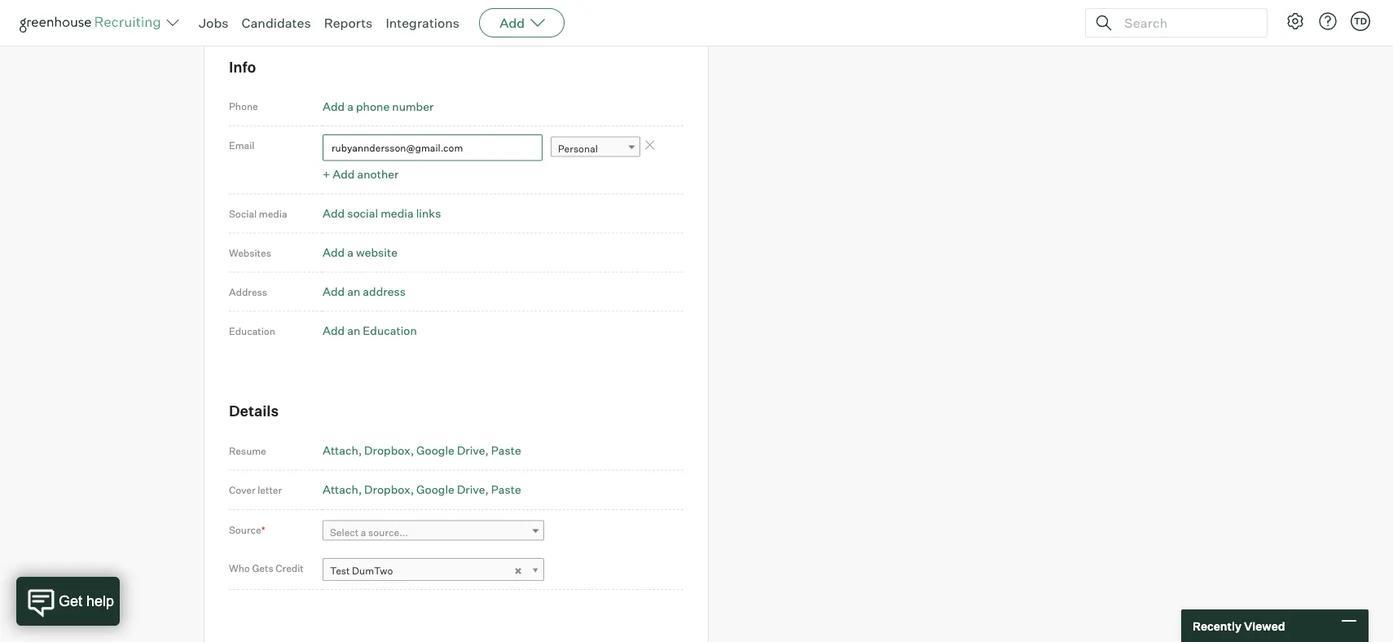 Task type: vqa. For each thing, say whether or not it's contained in the screenshot.


Task type: describe. For each thing, give the bounding box(es) containing it.
phone
[[356, 99, 390, 113]]

social
[[347, 206, 378, 220]]

a for source...
[[361, 527, 366, 539]]

candidates link
[[242, 15, 311, 31]]

add for add an address
[[323, 284, 345, 299]]

add an address
[[323, 284, 406, 299]]

who gets credit
[[229, 562, 304, 575]]

an for address
[[347, 284, 361, 299]]

add a phone number
[[323, 99, 434, 113]]

paste for cover letter
[[491, 483, 521, 497]]

source
[[229, 524, 261, 536]]

integrations link
[[386, 15, 460, 31]]

add an address link
[[323, 284, 406, 299]]

Search text field
[[1121, 11, 1253, 35]]

paste for resume
[[491, 443, 521, 457]]

add social media links
[[323, 206, 441, 220]]

personal
[[558, 143, 598, 155]]

drive for cover letter
[[457, 483, 485, 497]]

recently viewed
[[1193, 619, 1286, 633]]

gets
[[252, 562, 274, 575]]

email
[[229, 139, 255, 152]]

+ add another link
[[323, 167, 399, 181]]

website
[[356, 245, 398, 259]]

add a website
[[323, 245, 398, 259]]

google for cover letter
[[417, 483, 455, 497]]

another
[[357, 167, 399, 181]]

greenhouse recruiting image
[[20, 13, 166, 33]]

source...
[[369, 527, 409, 539]]

cover letter
[[229, 484, 282, 496]]

add for add an education
[[323, 323, 345, 338]]

add an education
[[323, 323, 417, 338]]

= required
[[233, 3, 286, 16]]

phone
[[229, 100, 258, 112]]

cover
[[229, 484, 256, 496]]

credit
[[276, 562, 304, 575]]

a for website
[[347, 245, 354, 259]]

jobs link
[[199, 15, 229, 31]]

select
[[330, 527, 359, 539]]

=
[[235, 3, 242, 16]]

social
[[229, 207, 257, 220]]

+
[[323, 167, 330, 181]]

letter
[[258, 484, 282, 496]]

1 horizontal spatial media
[[381, 206, 414, 220]]

websites
[[229, 246, 271, 259]]

dropbox for resume
[[364, 443, 411, 457]]

resume
[[229, 444, 266, 457]]

details
[[229, 402, 279, 420]]

personal link
[[551, 137, 641, 160]]



Task type: locate. For each thing, give the bounding box(es) containing it.
dumtwo
[[352, 564, 393, 577]]

1 vertical spatial attach
[[323, 483, 359, 497]]

1 vertical spatial attach dropbox google drive paste
[[323, 483, 521, 497]]

education
[[363, 323, 417, 338], [229, 325, 276, 337]]

1 vertical spatial paste link
[[491, 483, 521, 497]]

configure image
[[1286, 11, 1306, 31]]

add an education link
[[323, 323, 417, 338]]

1 vertical spatial google drive link
[[417, 483, 489, 497]]

1 drive from the top
[[457, 443, 485, 457]]

google for resume
[[417, 443, 455, 457]]

td button
[[1352, 11, 1371, 31]]

2 vertical spatial a
[[361, 527, 366, 539]]

1 vertical spatial an
[[347, 323, 361, 338]]

2 google from the top
[[417, 483, 455, 497]]

a for phone
[[347, 99, 354, 113]]

attach dropbox google drive paste
[[323, 443, 521, 457], [323, 483, 521, 497]]

select a source... link
[[323, 520, 545, 544]]

add a phone number link
[[323, 99, 434, 113]]

select a source...
[[330, 527, 409, 539]]

attach for cover letter
[[323, 483, 359, 497]]

candidates
[[242, 15, 311, 31]]

attach for resume
[[323, 443, 359, 457]]

social media
[[229, 207, 287, 220]]

add inside popup button
[[500, 15, 525, 31]]

attach link
[[323, 443, 362, 457], [323, 483, 362, 497]]

a right select
[[361, 527, 366, 539]]

2 google drive link from the top
[[417, 483, 489, 497]]

attach link for cover letter
[[323, 483, 362, 497]]

viewed
[[1245, 619, 1286, 633]]

0 vertical spatial google
[[417, 443, 455, 457]]

source *
[[229, 524, 265, 536]]

0 horizontal spatial media
[[259, 207, 287, 220]]

google drive link for cover letter
[[417, 483, 489, 497]]

drive for resume
[[457, 443, 485, 457]]

1 dropbox link from the top
[[364, 443, 414, 457]]

1 vertical spatial attach link
[[323, 483, 362, 497]]

1 vertical spatial dropbox link
[[364, 483, 414, 497]]

a left phone
[[347, 99, 354, 113]]

media right social
[[259, 207, 287, 220]]

reports
[[324, 15, 373, 31]]

0 vertical spatial attach link
[[323, 443, 362, 457]]

1 google drive link from the top
[[417, 443, 489, 457]]

0 vertical spatial an
[[347, 284, 361, 299]]

1 vertical spatial dropbox
[[364, 483, 411, 497]]

add social media links link
[[323, 206, 441, 220]]

2 paste link from the top
[[491, 483, 521, 497]]

0 vertical spatial attach
[[323, 443, 359, 457]]

links
[[416, 206, 441, 220]]

*
[[261, 524, 265, 536]]

2 drive from the top
[[457, 483, 485, 497]]

2 paste from the top
[[491, 483, 521, 497]]

dropbox
[[364, 443, 411, 457], [364, 483, 411, 497]]

attach link for resume
[[323, 443, 362, 457]]

add
[[500, 15, 525, 31], [323, 99, 345, 113], [333, 167, 355, 181], [323, 206, 345, 220], [323, 245, 345, 259], [323, 284, 345, 299], [323, 323, 345, 338]]

paste link
[[491, 443, 521, 457], [491, 483, 521, 497]]

education down address
[[229, 325, 276, 337]]

None text field
[[323, 134, 543, 161]]

attach dropbox google drive paste for cover letter
[[323, 483, 521, 497]]

1 dropbox from the top
[[364, 443, 411, 457]]

dropbox link for resume
[[364, 443, 414, 457]]

2 an from the top
[[347, 323, 361, 338]]

test
[[330, 564, 350, 577]]

google drive link
[[417, 443, 489, 457], [417, 483, 489, 497]]

2 attach link from the top
[[323, 483, 362, 497]]

jobs
[[199, 15, 229, 31]]

paste
[[491, 443, 521, 457], [491, 483, 521, 497]]

reports link
[[324, 15, 373, 31]]

0 vertical spatial drive
[[457, 443, 485, 457]]

1 an from the top
[[347, 284, 361, 299]]

test dumtwo link
[[323, 558, 545, 582]]

an down add an address "link"
[[347, 323, 361, 338]]

address
[[363, 284, 406, 299]]

an
[[347, 284, 361, 299], [347, 323, 361, 338]]

1 vertical spatial google
[[417, 483, 455, 497]]

1 horizontal spatial education
[[363, 323, 417, 338]]

recently
[[1193, 619, 1242, 633]]

google
[[417, 443, 455, 457], [417, 483, 455, 497]]

integrations
[[386, 15, 460, 31]]

1 vertical spatial drive
[[457, 483, 485, 497]]

a
[[347, 99, 354, 113], [347, 245, 354, 259], [361, 527, 366, 539]]

attach
[[323, 443, 359, 457], [323, 483, 359, 497]]

an for education
[[347, 323, 361, 338]]

2 attach from the top
[[323, 483, 359, 497]]

1 vertical spatial a
[[347, 245, 354, 259]]

1 paste from the top
[[491, 443, 521, 457]]

media
[[381, 206, 414, 220], [259, 207, 287, 220]]

dropbox link for cover letter
[[364, 483, 414, 497]]

google drive link for resume
[[417, 443, 489, 457]]

+ add another
[[323, 167, 399, 181]]

add for add
[[500, 15, 525, 31]]

address
[[229, 286, 267, 298]]

an left address on the top
[[347, 284, 361, 299]]

attach dropbox google drive paste for resume
[[323, 443, 521, 457]]

1 google from the top
[[417, 443, 455, 457]]

1 attach dropbox google drive paste from the top
[[323, 443, 521, 457]]

add button
[[479, 8, 565, 37]]

add for add social media links
[[323, 206, 345, 220]]

1 attach from the top
[[323, 443, 359, 457]]

0 vertical spatial attach dropbox google drive paste
[[323, 443, 521, 457]]

0 vertical spatial paste link
[[491, 443, 521, 457]]

drive
[[457, 443, 485, 457], [457, 483, 485, 497]]

td button
[[1348, 8, 1374, 34]]

dropbox link
[[364, 443, 414, 457], [364, 483, 414, 497]]

td
[[1355, 15, 1368, 26]]

0 horizontal spatial education
[[229, 325, 276, 337]]

0 vertical spatial a
[[347, 99, 354, 113]]

required
[[245, 3, 286, 16]]

info
[[229, 58, 256, 76]]

0 vertical spatial dropbox
[[364, 443, 411, 457]]

education down address on the top
[[363, 323, 417, 338]]

test dumtwo
[[330, 564, 393, 577]]

2 dropbox link from the top
[[364, 483, 414, 497]]

2 attach dropbox google drive paste from the top
[[323, 483, 521, 497]]

dropbox for cover letter
[[364, 483, 411, 497]]

0 vertical spatial dropbox link
[[364, 443, 414, 457]]

2 dropbox from the top
[[364, 483, 411, 497]]

0 vertical spatial paste
[[491, 443, 521, 457]]

number
[[392, 99, 434, 113]]

who
[[229, 562, 250, 575]]

media left links
[[381, 206, 414, 220]]

add for add a phone number
[[323, 99, 345, 113]]

add a website link
[[323, 245, 398, 259]]

1 attach link from the top
[[323, 443, 362, 457]]

a left website
[[347, 245, 354, 259]]

add for add a website
[[323, 245, 345, 259]]

0 vertical spatial google drive link
[[417, 443, 489, 457]]

paste link for resume
[[491, 443, 521, 457]]

1 vertical spatial paste
[[491, 483, 521, 497]]

1 paste link from the top
[[491, 443, 521, 457]]

paste link for cover letter
[[491, 483, 521, 497]]



